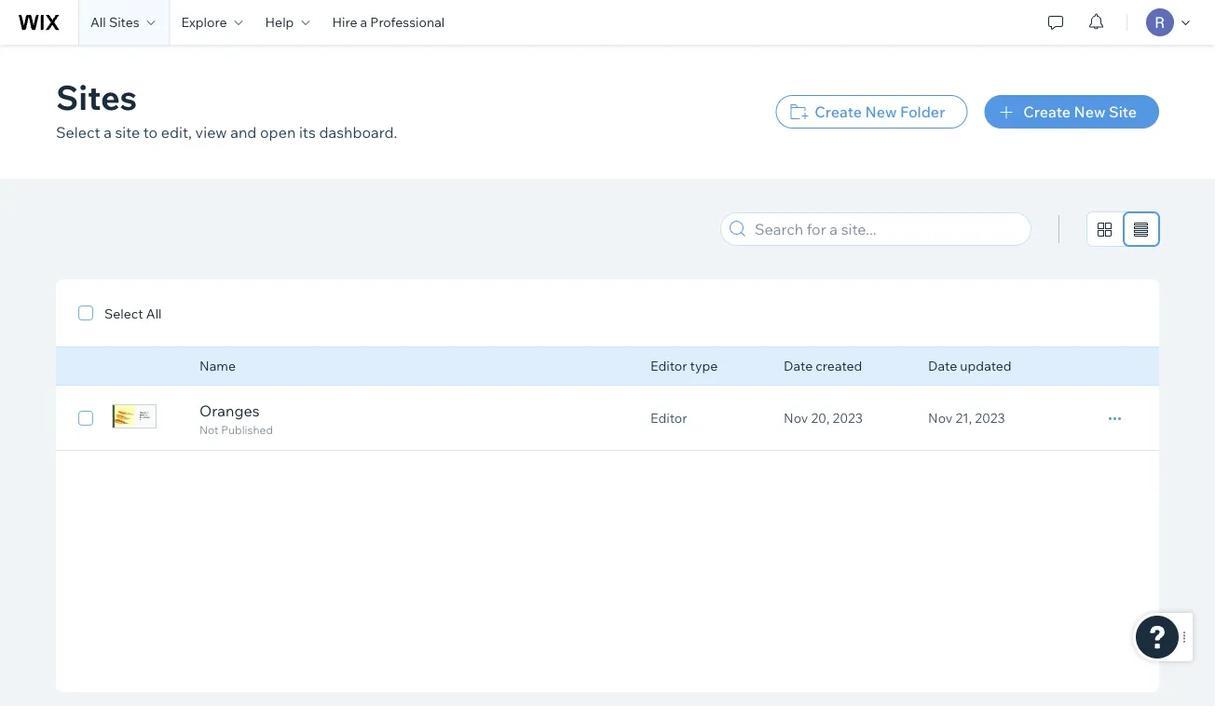 Task type: vqa. For each thing, say whether or not it's contained in the screenshot.
right video
no



Task type: locate. For each thing, give the bounding box(es) containing it.
sites up site
[[56, 75, 137, 118]]

help button
[[254, 0, 321, 45]]

oranges image
[[112, 404, 157, 429]]

a inside "hire a professional" link
[[360, 14, 367, 30]]

date created
[[784, 358, 862, 374]]

2023
[[833, 410, 863, 426], [975, 410, 1005, 426]]

dashboard.
[[319, 123, 397, 142]]

2 editor from the top
[[650, 410, 687, 426]]

None checkbox
[[78, 407, 93, 430]]

select inside sites select a site to edit, view and open its dashboard.
[[56, 123, 100, 142]]

1 vertical spatial all
[[146, 306, 162, 322]]

new inside button
[[1074, 103, 1106, 121]]

0 horizontal spatial all
[[90, 14, 106, 30]]

0 horizontal spatial date
[[784, 358, 813, 374]]

2 date from the left
[[928, 358, 957, 374]]

folder
[[900, 103, 945, 121]]

1 horizontal spatial nov
[[928, 410, 953, 426]]

create new folder
[[815, 103, 945, 121]]

create left folder
[[815, 103, 862, 121]]

editor for editor type
[[650, 358, 687, 374]]

1 horizontal spatial date
[[928, 358, 957, 374]]

1 create from the left
[[815, 103, 862, 121]]

2 new from the left
[[1074, 103, 1106, 121]]

0 vertical spatial editor
[[650, 358, 687, 374]]

create
[[815, 103, 862, 121], [1023, 103, 1071, 121]]

nov
[[784, 410, 808, 426], [928, 410, 953, 426]]

0 vertical spatial a
[[360, 14, 367, 30]]

open
[[260, 123, 296, 142]]

2 create from the left
[[1023, 103, 1071, 121]]

1 horizontal spatial a
[[360, 14, 367, 30]]

editor
[[650, 358, 687, 374], [650, 410, 687, 426]]

editor for editor
[[650, 410, 687, 426]]

0 horizontal spatial select
[[56, 123, 100, 142]]

2023 for nov 20, 2023
[[833, 410, 863, 426]]

1 vertical spatial editor
[[650, 410, 687, 426]]

1 horizontal spatial select
[[104, 306, 143, 322]]

date updated
[[928, 358, 1012, 374]]

updated
[[960, 358, 1012, 374]]

site
[[1109, 103, 1137, 121]]

editor down editor type
[[650, 410, 687, 426]]

sites left explore
[[109, 14, 139, 30]]

1 vertical spatial a
[[104, 123, 112, 142]]

all
[[90, 14, 106, 30], [146, 306, 162, 322]]

2023 right 20,
[[833, 410, 863, 426]]

0 vertical spatial select
[[56, 123, 100, 142]]

new left folder
[[865, 103, 897, 121]]

view
[[195, 123, 227, 142]]

all inside select all checkbox
[[146, 306, 162, 322]]

1 horizontal spatial all
[[146, 306, 162, 322]]

date
[[784, 358, 813, 374], [928, 358, 957, 374]]

select
[[56, 123, 100, 142], [104, 306, 143, 322]]

and
[[230, 123, 257, 142]]

nov left 20,
[[784, 410, 808, 426]]

create for create new site
[[1023, 103, 1071, 121]]

1 vertical spatial select
[[104, 306, 143, 322]]

edit,
[[161, 123, 192, 142]]

create inside button
[[815, 103, 862, 121]]

20,
[[811, 410, 830, 426]]

1 nov from the left
[[784, 410, 808, 426]]

1 editor from the top
[[650, 358, 687, 374]]

date left created
[[784, 358, 813, 374]]

1 horizontal spatial 2023
[[975, 410, 1005, 426]]

date left updated
[[928, 358, 957, 374]]

hire a professional link
[[321, 0, 456, 45]]

0 vertical spatial all
[[90, 14, 106, 30]]

create new site
[[1023, 103, 1137, 121]]

create inside button
[[1023, 103, 1071, 121]]

name
[[199, 358, 236, 374]]

1 vertical spatial sites
[[56, 75, 137, 118]]

1 horizontal spatial new
[[1074, 103, 1106, 121]]

a
[[360, 14, 367, 30], [104, 123, 112, 142]]

0 horizontal spatial nov
[[784, 410, 808, 426]]

nov left 21,
[[928, 410, 953, 426]]

0 horizontal spatial 2023
[[833, 410, 863, 426]]

new left the site
[[1074, 103, 1106, 121]]

new for folder
[[865, 103, 897, 121]]

a right hire
[[360, 14, 367, 30]]

0 horizontal spatial a
[[104, 123, 112, 142]]

1 new from the left
[[865, 103, 897, 121]]

a left site
[[104, 123, 112, 142]]

1 2023 from the left
[[833, 410, 863, 426]]

oranges not published
[[199, 402, 273, 437]]

new inside button
[[865, 103, 897, 121]]

sites
[[109, 14, 139, 30], [56, 75, 137, 118]]

editor type
[[650, 358, 718, 374]]

new
[[865, 103, 897, 121], [1074, 103, 1106, 121]]

0 horizontal spatial new
[[865, 103, 897, 121]]

2 2023 from the left
[[975, 410, 1005, 426]]

0 horizontal spatial create
[[815, 103, 862, 121]]

hire a professional
[[332, 14, 445, 30]]

1 date from the left
[[784, 358, 813, 374]]

site
[[115, 123, 140, 142]]

to
[[143, 123, 158, 142]]

2023 right 21,
[[975, 410, 1005, 426]]

1 horizontal spatial create
[[1023, 103, 1071, 121]]

select inside checkbox
[[104, 306, 143, 322]]

2 nov from the left
[[928, 410, 953, 426]]

editor left type
[[650, 358, 687, 374]]

create left the site
[[1023, 103, 1071, 121]]

21,
[[956, 410, 972, 426]]



Task type: describe. For each thing, give the bounding box(es) containing it.
published
[[221, 423, 273, 437]]

Search for a site... field
[[749, 213, 1025, 245]]

a inside sites select a site to edit, view and open its dashboard.
[[104, 123, 112, 142]]

Select All checkbox
[[78, 302, 162, 324]]

new for site
[[1074, 103, 1106, 121]]

not
[[199, 423, 219, 437]]

select all
[[104, 306, 162, 322]]

explore
[[181, 14, 227, 30]]

nov 21, 2023
[[928, 410, 1005, 426]]

hire
[[332, 14, 357, 30]]

all sites
[[90, 14, 139, 30]]

date for date updated
[[928, 358, 957, 374]]

create for create new folder
[[815, 103, 862, 121]]

date for date created
[[784, 358, 813, 374]]

0 vertical spatial sites
[[109, 14, 139, 30]]

help
[[265, 14, 294, 30]]

2023 for nov 21, 2023
[[975, 410, 1005, 426]]

nov for nov 21, 2023
[[928, 410, 953, 426]]

its
[[299, 123, 316, 142]]

nov 20, 2023
[[784, 410, 863, 426]]

oranges
[[199, 402, 260, 420]]

type
[[690, 358, 718, 374]]

create new folder button
[[776, 95, 968, 129]]

sites inside sites select a site to edit, view and open its dashboard.
[[56, 75, 137, 118]]

create new site button
[[984, 95, 1159, 129]]

sites select a site to edit, view and open its dashboard.
[[56, 75, 397, 142]]

created
[[816, 358, 862, 374]]

professional
[[370, 14, 445, 30]]

nov for nov 20, 2023
[[784, 410, 808, 426]]



